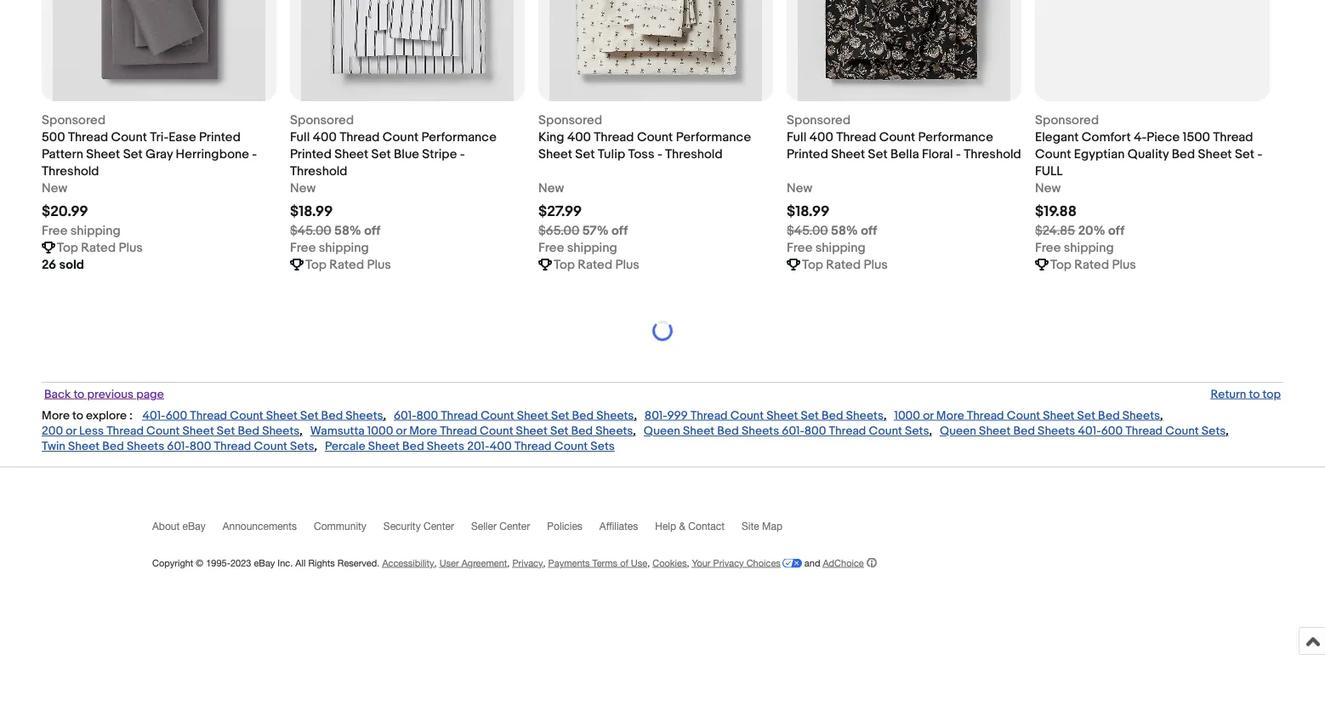 Task type: vqa. For each thing, say whether or not it's contained in the screenshot.


Task type: describe. For each thing, give the bounding box(es) containing it.
sponsored elegant comfort 4-piece 1500 thread count egyptian quality bed sheet set - full new $19.88 $24.85 20% off free shipping
[[1036, 112, 1263, 255]]

free inside new $27.99 $65.00 57% off free shipping
[[539, 240, 565, 255]]

top for sponsored full 400 thread count performance printed sheet set blue stripe - threshold new $18.99 $45.00 58% off free shipping
[[306, 257, 327, 272]]

- inside sponsored elegant comfort 4-piece 1500 thread count egyptian quality bed sheet set - full new $19.88 $24.85 20% off free shipping
[[1258, 147, 1263, 162]]

cookies
[[653, 557, 687, 569]]

20%
[[1079, 223, 1106, 238]]

26 sold text field
[[42, 256, 84, 273]]

400 for sponsored full 400 thread count performance printed sheet set bella floral - threshold
[[810, 129, 834, 145]]

1500
[[1183, 129, 1211, 145]]

terms
[[593, 557, 618, 569]]

sheet inside sponsored 500 thread count tri-ease printed pattern sheet set gray herringbone - threshold new $20.99 free shipping
[[86, 147, 120, 162]]

announcements
[[223, 520, 297, 532]]

contact
[[689, 520, 725, 532]]

999
[[668, 409, 688, 423]]

1 horizontal spatial ebay
[[254, 557, 275, 569]]

200
[[42, 424, 63, 439]]

1 horizontal spatial top rated plus text field
[[306, 256, 391, 273]]

sponsored text field for $18.99
[[290, 112, 354, 129]]

new inside sponsored full 400 thread count performance printed sheet set blue stripe - threshold new $18.99 $45.00 58% off free shipping
[[290, 181, 316, 196]]

your
[[692, 557, 711, 569]]

printed for $20.99
[[199, 129, 241, 145]]

all
[[296, 557, 306, 569]]

1 vertical spatial 401-
[[1079, 424, 1102, 439]]

copyright © 1995-2023 ebay inc. all rights reserved. accessibility , user agreement , privacy , payments terms of use , cookies , your privacy choices
[[152, 557, 781, 569]]

security
[[384, 520, 421, 532]]

1 horizontal spatial or
[[396, 424, 407, 439]]

herringbone
[[176, 147, 249, 162]]

$65.00
[[539, 223, 580, 238]]

full
[[1036, 164, 1063, 179]]

about ebay link
[[152, 520, 223, 540]]

policies
[[547, 520, 583, 532]]

blue
[[394, 147, 419, 162]]

thread inside sponsored elegant comfort 4-piece 1500 thread count egyptian quality bed sheet set - full new $19.88 $24.85 20% off free shipping
[[1214, 129, 1254, 145]]

sponsored text field for $20.99
[[42, 112, 106, 129]]

affiliates
[[600, 520, 638, 532]]

new $27.99 $65.00 57% off free shipping
[[539, 181, 628, 255]]

printed for $45.00
[[290, 147, 332, 162]]

return
[[1211, 387, 1247, 402]]

payments
[[549, 557, 590, 569]]

bed inside sponsored elegant comfort 4-piece 1500 thread count egyptian quality bed sheet set - full new $19.88 $24.85 20% off free shipping
[[1172, 147, 1196, 162]]

toss
[[628, 147, 655, 162]]

©
[[196, 557, 204, 569]]

performance inside sponsored full 400 thread count performance printed sheet set blue stripe - threshold new $18.99 $45.00 58% off free shipping
[[422, 129, 497, 145]]

rights
[[308, 557, 335, 569]]

2023
[[231, 557, 251, 569]]

0 horizontal spatial 1000
[[367, 424, 393, 439]]

to for back
[[74, 387, 84, 402]]

free shipping text field for $18.99
[[787, 239, 866, 256]]

$45.00 inside sponsored full 400 thread count performance printed sheet set blue stripe - threshold new $18.99 $45.00 58% off free shipping
[[290, 223, 332, 238]]

2 privacy from the left
[[714, 557, 744, 569]]

0 vertical spatial 1000
[[895, 409, 921, 423]]

sponsored full 400 thread count performance printed sheet set bella floral - threshold
[[787, 112, 1022, 162]]

$27.99
[[539, 203, 582, 221]]

use
[[631, 557, 648, 569]]

floral
[[923, 147, 954, 162]]

2 horizontal spatial 800
[[805, 424, 827, 439]]

2 horizontal spatial more
[[937, 409, 965, 423]]

percale
[[325, 440, 366, 454]]

0 horizontal spatial or
[[66, 424, 76, 439]]

plus for sponsored full 400 thread count performance printed sheet set bella floral - threshold
[[864, 257, 888, 272]]

performance for $27.99
[[676, 129, 751, 145]]

community
[[314, 520, 367, 532]]

4-
[[1135, 129, 1147, 145]]

sponsored 500 thread count tri-ease printed pattern sheet set gray herringbone - threshold new $20.99 free shipping
[[42, 112, 257, 238]]

threshold inside sponsored king 400 thread count performance sheet set tulip toss - threshold
[[666, 147, 723, 162]]

ease
[[169, 129, 196, 145]]

quick links navigation
[[42, 382, 1284, 402]]

your privacy choices link
[[692, 557, 802, 569]]

400 for sponsored full 400 thread count performance printed sheet set blue stripe - threshold new $18.99 $45.00 58% off free shipping
[[313, 129, 337, 145]]

elegant
[[1036, 129, 1079, 145]]

reserved.
[[338, 557, 380, 569]]

$24.85
[[1036, 223, 1076, 238]]

map
[[763, 520, 783, 532]]

accessibility
[[382, 557, 434, 569]]

printed inside the sponsored full 400 thread count performance printed sheet set bella floral - threshold
[[787, 147, 829, 162]]

401-600 thread count sheet set bed sheets , 601-800 thread count sheet set bed sheets , 801-999 thread count sheet set bed sheets , 1000 or more thread count sheet set bed sheets , 200 or less thread count sheet set bed sheets , wamsutta 1000 or more thread count sheet set bed sheets , queen sheet bed sheets 601-800 thread count sets , queen sheet bed sheets 401-600 thread count sets , twin sheet bed sheets 601-800 thread count sets , percale sheet bed sheets 201-400 thread count sets
[[42, 409, 1229, 454]]

center for security center
[[424, 520, 454, 532]]

1 horizontal spatial 600
[[1102, 424, 1124, 439]]

0 vertical spatial ebay
[[183, 520, 206, 532]]

sponsored full 400 thread count performance printed sheet set blue stripe - threshold new $18.99 $45.00 58% off free shipping
[[290, 112, 497, 255]]

- inside the sponsored full 400 thread count performance printed sheet set bella floral - threshold
[[957, 147, 962, 162]]

1 horizontal spatial 800
[[416, 409, 438, 423]]

new inside sponsored 500 thread count tri-ease printed pattern sheet set gray herringbone - threshold new $20.99 free shipping
[[42, 181, 67, 196]]

thread inside sponsored 500 thread count tri-ease printed pattern sheet set gray herringbone - threshold new $20.99 free shipping
[[68, 129, 108, 145]]

$45.00 inside "new $18.99 $45.00 58% off free shipping"
[[787, 223, 829, 238]]

$19.88 text field
[[1036, 203, 1077, 221]]

announcements link
[[223, 520, 314, 540]]

off inside new $27.99 $65.00 57% off free shipping
[[612, 223, 628, 238]]

about
[[152, 520, 180, 532]]

0 horizontal spatial 800
[[190, 440, 211, 454]]

2 horizontal spatial 601-
[[782, 424, 805, 439]]

back to previous page
[[44, 387, 164, 402]]

New text field
[[787, 180, 813, 197]]

bella
[[891, 147, 920, 162]]

adchoice
[[823, 557, 864, 569]]

- inside sponsored king 400 thread count performance sheet set tulip toss - threshold
[[658, 147, 663, 162]]

quality
[[1128, 147, 1170, 162]]

new text field for $18.99
[[290, 180, 316, 197]]

accessibility link
[[382, 557, 434, 569]]

back
[[44, 387, 71, 402]]

1 free shipping text field from the left
[[290, 239, 369, 256]]

sponsored inside sponsored king 400 thread count performance sheet set tulip toss - threshold
[[539, 112, 603, 128]]

new inside new $27.99 $65.00 57% off free shipping
[[539, 181, 564, 196]]

$18.99 text field for sponsored full 400 thread count performance printed sheet set blue stripe - threshold new $18.99 $45.00 58% off free shipping
[[290, 203, 333, 221]]

sponsored king 400 thread count performance sheet set tulip toss - threshold
[[539, 112, 751, 162]]

- inside sponsored 500 thread count tri-ease printed pattern sheet set gray herringbone - threshold new $20.99 free shipping
[[252, 147, 257, 162]]

new $18.99 $45.00 58% off free shipping
[[787, 181, 878, 255]]

set inside sponsored elegant comfort 4-piece 1500 thread count egyptian quality bed sheet set - full new $19.88 $24.85 20% off free shipping
[[1236, 147, 1255, 162]]

thread inside sponsored full 400 thread count performance printed sheet set blue stripe - threshold new $18.99 $45.00 58% off free shipping
[[340, 129, 380, 145]]

1 queen from the left
[[644, 424, 681, 439]]

threshold inside sponsored full 400 thread count performance printed sheet set blue stripe - threshold new $18.99 $45.00 58% off free shipping
[[290, 164, 348, 179]]

sponsored for $18.99
[[290, 112, 354, 128]]

policies link
[[547, 520, 600, 540]]

sponsored for full
[[1036, 112, 1100, 128]]

new text field for $27.99
[[539, 180, 564, 197]]

site map link
[[742, 520, 800, 540]]

1995-
[[206, 557, 231, 569]]

user
[[440, 557, 459, 569]]

choices
[[747, 557, 781, 569]]

sheet inside sponsored full 400 thread count performance printed sheet set blue stripe - threshold new $18.99 $45.00 58% off free shipping
[[335, 147, 369, 162]]

pattern
[[42, 147, 83, 162]]

58% inside "new $18.99 $45.00 58% off free shipping"
[[831, 223, 859, 238]]

previous price $45.00 58% off text field for sponsored full 400 thread count performance printed sheet set bella floral - threshold
[[787, 222, 878, 239]]

new inside "new $18.99 $45.00 58% off free shipping"
[[787, 181, 813, 196]]

more to explore :
[[42, 409, 133, 423]]

of
[[621, 557, 629, 569]]



Task type: locate. For each thing, give the bounding box(es) containing it.
center right seller
[[500, 520, 530, 532]]

4 new text field from the left
[[1036, 180, 1061, 197]]

58% inside sponsored full 400 thread count performance printed sheet set blue stripe - threshold new $18.99 $45.00 58% off free shipping
[[334, 223, 362, 238]]

privacy right your
[[714, 557, 744, 569]]

,
[[383, 409, 386, 423], [634, 409, 637, 423], [884, 409, 887, 423], [1161, 409, 1164, 423], [300, 424, 303, 439], [633, 424, 636, 439], [930, 424, 933, 439], [1226, 424, 1229, 439], [314, 440, 317, 454], [434, 557, 437, 569], [507, 557, 510, 569], [543, 557, 546, 569], [648, 557, 650, 569], [687, 557, 690, 569]]

top
[[57, 240, 78, 255], [306, 257, 327, 272], [554, 257, 575, 272], [802, 257, 824, 272], [1051, 257, 1072, 272]]

and
[[805, 557, 821, 569]]

0 vertical spatial 600
[[166, 409, 187, 423]]

$27.99 text field
[[539, 203, 582, 221]]

1 - from the left
[[252, 147, 257, 162]]

new text field for $20.99
[[42, 180, 67, 197]]

thread
[[68, 129, 108, 145], [340, 129, 380, 145], [594, 129, 634, 145], [837, 129, 877, 145], [1214, 129, 1254, 145], [190, 409, 227, 423], [441, 409, 478, 423], [691, 409, 728, 423], [967, 409, 1005, 423], [106, 424, 144, 439], [440, 424, 477, 439], [829, 424, 867, 439], [1126, 424, 1163, 439], [214, 440, 251, 454], [515, 440, 552, 454]]

2 58% from the left
[[831, 223, 859, 238]]

&
[[679, 520, 686, 532]]

0 vertical spatial 601-
[[394, 409, 416, 423]]

4 off from the left
[[1109, 223, 1125, 238]]

rated
[[81, 240, 116, 255], [330, 257, 364, 272], [578, 257, 613, 272], [827, 257, 861, 272], [1075, 257, 1110, 272]]

top for sponsored king 400 thread count performance sheet set tulip toss - threshold
[[554, 257, 575, 272]]

shipping inside "new $18.99 $45.00 58% off free shipping"
[[816, 240, 866, 255]]

1 new text field from the left
[[42, 180, 67, 197]]

1 horizontal spatial performance
[[676, 129, 751, 145]]

set inside sponsored full 400 thread count performance printed sheet set blue stripe - threshold new $18.99 $45.00 58% off free shipping
[[372, 147, 391, 162]]

to right back
[[74, 387, 84, 402]]

400 inside sponsored full 400 thread count performance printed sheet set blue stripe - threshold new $18.99 $45.00 58% off free shipping
[[313, 129, 337, 145]]

previous price $45.00 58% off text field
[[290, 222, 381, 239], [787, 222, 878, 239]]

1 off from the left
[[364, 223, 381, 238]]

0 horizontal spatial 601-
[[167, 440, 190, 454]]

201-
[[467, 440, 490, 454]]

sheet inside sponsored elegant comfort 4-piece 1500 thread count egyptian quality bed sheet set - full new $19.88 $24.85 20% off free shipping
[[1199, 147, 1233, 162]]

400 inside sponsored king 400 thread count performance sheet set tulip toss - threshold
[[568, 129, 591, 145]]

list containing $20.99
[[42, 0, 1284, 301]]

1 58% from the left
[[334, 223, 362, 238]]

0 horizontal spatial more
[[42, 409, 70, 423]]

1 privacy from the left
[[513, 557, 543, 569]]

2 horizontal spatial printed
[[787, 147, 829, 162]]

2 performance from the left
[[676, 129, 751, 145]]

free shipping text field down "20%"
[[1036, 239, 1115, 256]]

3 sponsored from the left
[[539, 112, 603, 128]]

1 horizontal spatial free shipping text field
[[539, 239, 618, 256]]

Top Rated Plus text field
[[554, 256, 640, 273], [802, 256, 888, 273], [1051, 256, 1137, 273]]

full for sponsored full 400 thread count performance printed sheet set blue stripe - threshold new $18.99 $45.00 58% off free shipping
[[290, 129, 310, 145]]

2 horizontal spatial or
[[923, 409, 934, 423]]

sponsored text field up "king"
[[539, 112, 603, 129]]

0 horizontal spatial queen
[[644, 424, 681, 439]]

threshold inside sponsored 500 thread count tri-ease printed pattern sheet set gray herringbone - threshold new $20.99 free shipping
[[42, 164, 99, 179]]

$18.99 inside "new $18.99 $45.00 58% off free shipping"
[[787, 203, 830, 221]]

sponsored text field up 500
[[42, 112, 106, 129]]

1 horizontal spatial 401-
[[1079, 424, 1102, 439]]

1 $18.99 text field from the left
[[290, 203, 333, 221]]

sponsored inside the sponsored full 400 thread count performance printed sheet set bella floral - threshold
[[787, 112, 851, 128]]

2 sponsored from the left
[[290, 112, 354, 128]]

2 new from the left
[[290, 181, 316, 196]]

new inside sponsored elegant comfort 4-piece 1500 thread count egyptian quality bed sheet set - full new $19.88 $24.85 20% off free shipping
[[1036, 181, 1061, 196]]

printed inside sponsored full 400 thread count performance printed sheet set blue stripe - threshold new $18.99 $45.00 58% off free shipping
[[290, 147, 332, 162]]

rated for sponsored full 400 thread count performance printed sheet set blue stripe - threshold new $18.99 $45.00 58% off free shipping
[[330, 257, 364, 272]]

1 horizontal spatial 1000
[[895, 409, 921, 423]]

center for seller center
[[500, 520, 530, 532]]

0 horizontal spatial $45.00
[[290, 223, 332, 238]]

and adchoice
[[802, 557, 864, 569]]

set inside sponsored king 400 thread count performance sheet set tulip toss - threshold
[[576, 147, 595, 162]]

about ebay
[[152, 520, 206, 532]]

0 horizontal spatial printed
[[199, 129, 241, 145]]

3 performance from the left
[[919, 129, 994, 145]]

seller center link
[[471, 520, 547, 540]]

New text field
[[42, 180, 67, 197], [290, 180, 316, 197], [539, 180, 564, 197], [1036, 180, 1061, 197]]

0 horizontal spatial free shipping text field
[[42, 222, 121, 239]]

1 horizontal spatial previous price $45.00 58% off text field
[[787, 222, 878, 239]]

26 sold
[[42, 257, 84, 272]]

plus for sponsored king 400 thread count performance sheet set tulip toss - threshold
[[616, 257, 640, 272]]

performance inside the sponsored full 400 thread count performance printed sheet set bella floral - threshold
[[919, 129, 994, 145]]

gray
[[146, 147, 173, 162]]

full for sponsored full 400 thread count performance printed sheet set bella floral - threshold
[[787, 129, 807, 145]]

top rated plus for sponsored king 400 thread count performance sheet set tulip toss - threshold
[[554, 257, 640, 272]]

0 horizontal spatial 58%
[[334, 223, 362, 238]]

return to top link
[[1209, 387, 1284, 402]]

:
[[129, 409, 133, 423]]

2 new text field from the left
[[290, 180, 316, 197]]

0 vertical spatial 401-
[[142, 409, 166, 423]]

ebay right about
[[183, 520, 206, 532]]

twin
[[42, 440, 65, 454]]

1 new from the left
[[42, 181, 67, 196]]

new text field for $19.88
[[1036, 180, 1061, 197]]

1 horizontal spatial sponsored text field
[[539, 112, 603, 129]]

1 vertical spatial ebay
[[254, 557, 275, 569]]

top rated plus text field down 57% on the top left of page
[[554, 256, 640, 273]]

affiliates link
[[600, 520, 655, 540]]

1 horizontal spatial $45.00
[[787, 223, 829, 238]]

2 free shipping text field from the left
[[539, 239, 618, 256]]

1 center from the left
[[424, 520, 454, 532]]

explore
[[86, 409, 127, 423]]

sheet inside the sponsored full 400 thread count performance printed sheet set bella floral - threshold
[[832, 147, 866, 162]]

sponsored text field for full
[[1036, 112, 1100, 129]]

0 horizontal spatial 600
[[166, 409, 187, 423]]

bed
[[1172, 147, 1196, 162], [321, 409, 343, 423], [572, 409, 594, 423], [822, 409, 844, 423], [1099, 409, 1121, 423], [238, 424, 260, 439], [571, 424, 593, 439], [718, 424, 739, 439], [1014, 424, 1036, 439], [102, 440, 124, 454], [403, 440, 424, 454]]

4 new from the left
[[787, 181, 813, 196]]

2 off from the left
[[612, 223, 628, 238]]

count
[[111, 129, 147, 145], [383, 129, 419, 145], [637, 129, 673, 145], [880, 129, 916, 145], [1036, 147, 1072, 162], [230, 409, 264, 423], [481, 409, 514, 423], [731, 409, 764, 423], [1007, 409, 1041, 423], [146, 424, 180, 439], [480, 424, 514, 439], [869, 424, 903, 439], [1166, 424, 1200, 439], [254, 440, 288, 454], [555, 440, 588, 454]]

2 top rated plus text field from the left
[[802, 256, 888, 273]]

5 sponsored from the left
[[1036, 112, 1100, 128]]

2 vertical spatial 601-
[[167, 440, 190, 454]]

3 new from the left
[[539, 181, 564, 196]]

801-
[[645, 409, 668, 423]]

1 vertical spatial 600
[[1102, 424, 1124, 439]]

3 free shipping text field from the left
[[787, 239, 866, 256]]

0 horizontal spatial privacy
[[513, 557, 543, 569]]

0 horizontal spatial sponsored text field
[[290, 112, 354, 129]]

$18.99 inside sponsored full 400 thread count performance printed sheet set blue stripe - threshold new $18.99 $45.00 58% off free shipping
[[290, 203, 333, 221]]

2 $18.99 from the left
[[787, 203, 830, 221]]

0 horizontal spatial 401-
[[142, 409, 166, 423]]

agreement
[[462, 557, 507, 569]]

3 sponsored text field from the left
[[1036, 112, 1100, 129]]

thread inside sponsored king 400 thread count performance sheet set tulip toss - threshold
[[594, 129, 634, 145]]

$45.00
[[290, 223, 332, 238], [787, 223, 829, 238]]

previous price $45.00 58% off text field for sponsored full 400 thread count performance printed sheet set blue stripe - threshold new $18.99 $45.00 58% off free shipping
[[290, 222, 381, 239]]

help & contact link
[[655, 520, 742, 540]]

0 horizontal spatial performance
[[422, 129, 497, 145]]

rated for sponsored full 400 thread count performance printed sheet set bella floral - threshold
[[827, 257, 861, 272]]

count inside sponsored king 400 thread count performance sheet set tulip toss - threshold
[[637, 129, 673, 145]]

2 queen from the left
[[940, 424, 977, 439]]

comfort
[[1082, 129, 1132, 145]]

ebay
[[183, 520, 206, 532], [254, 557, 275, 569]]

printed inside sponsored 500 thread count tri-ease printed pattern sheet set gray herringbone - threshold new $20.99 free shipping
[[199, 129, 241, 145]]

$18.99 text field for sponsored full 400 thread count performance printed sheet set bella floral - threshold
[[787, 203, 830, 221]]

57%
[[583, 223, 609, 238]]

inc.
[[278, 557, 293, 569]]

$18.99 text field
[[290, 203, 333, 221], [787, 203, 830, 221]]

performance inside sponsored king 400 thread count performance sheet set tulip toss - threshold
[[676, 129, 751, 145]]

Free shipping text field
[[290, 239, 369, 256], [539, 239, 618, 256], [787, 239, 866, 256]]

user agreement link
[[440, 557, 507, 569]]

Sponsored text field
[[290, 112, 354, 129], [787, 112, 851, 129], [1036, 112, 1100, 129]]

2 horizontal spatial performance
[[919, 129, 994, 145]]

2 previous price $45.00 58% off text field from the left
[[787, 222, 878, 239]]

plus down sponsored 500 thread count tri-ease printed pattern sheet set gray herringbone - threshold new $20.99 free shipping
[[119, 240, 143, 255]]

600
[[166, 409, 187, 423], [1102, 424, 1124, 439]]

security center link
[[384, 520, 471, 540]]

percale sheet bed sheets 201-400 thread count sets link
[[325, 440, 615, 454]]

3 top rated plus text field from the left
[[1051, 256, 1137, 273]]

free
[[42, 223, 68, 238], [290, 240, 316, 255], [539, 240, 565, 255], [787, 240, 813, 255], [1036, 240, 1062, 255]]

400
[[313, 129, 337, 145], [568, 129, 591, 145], [810, 129, 834, 145], [490, 440, 512, 454]]

rated for sponsored elegant comfort 4-piece 1500 thread count egyptian quality bed sheet set - full new $19.88 $24.85 20% off free shipping
[[1075, 257, 1110, 272]]

Sponsored text field
[[42, 112, 106, 129], [539, 112, 603, 129]]

1 horizontal spatial free shipping text field
[[1036, 239, 1115, 256]]

or
[[923, 409, 934, 423], [66, 424, 76, 439], [396, 424, 407, 439]]

tulip
[[598, 147, 626, 162]]

1 $18.99 from the left
[[290, 203, 333, 221]]

previous price $65.00 57% off text field
[[539, 222, 628, 239]]

shipping inside new $27.99 $65.00 57% off free shipping
[[567, 240, 618, 255]]

0 horizontal spatial center
[[424, 520, 454, 532]]

free inside sponsored elegant comfort 4-piece 1500 thread count egyptian quality bed sheet set - full new $19.88 $24.85 20% off free shipping
[[1036, 240, 1062, 255]]

top for sponsored full 400 thread count performance printed sheet set bella floral - threshold
[[802, 257, 824, 272]]

sponsored inside sponsored elegant comfort 4-piece 1500 thread count egyptian quality bed sheet set - full new $19.88 $24.85 20% off free shipping
[[1036, 112, 1100, 128]]

sponsored inside sponsored 500 thread count tri-ease printed pattern sheet set gray herringbone - threshold new $20.99 free shipping
[[42, 112, 106, 128]]

1000
[[895, 409, 921, 423], [367, 424, 393, 439]]

0 horizontal spatial free shipping text field
[[290, 239, 369, 256]]

2 horizontal spatial sponsored text field
[[1036, 112, 1100, 129]]

new
[[42, 181, 67, 196], [290, 181, 316, 196], [539, 181, 564, 196], [787, 181, 813, 196], [1036, 181, 1061, 196]]

5 - from the left
[[1258, 147, 1263, 162]]

privacy link
[[513, 557, 543, 569]]

1 vertical spatial 1000
[[367, 424, 393, 439]]

privacy
[[513, 557, 543, 569], [714, 557, 744, 569]]

tri-
[[150, 129, 169, 145]]

400 for sponsored king 400 thread count performance sheet set tulip toss - threshold
[[568, 129, 591, 145]]

off inside "new $18.99 $45.00 58% off free shipping"
[[861, 223, 878, 238]]

shipping inside sponsored 500 thread count tri-ease printed pattern sheet set gray herringbone - threshold new $20.99 free shipping
[[70, 223, 121, 238]]

set inside the sponsored full 400 thread count performance printed sheet set bella floral - threshold
[[869, 147, 888, 162]]

top
[[1263, 387, 1282, 402]]

1 horizontal spatial 58%
[[831, 223, 859, 238]]

sponsored for new
[[42, 112, 106, 128]]

plus for sponsored elegant comfort 4-piece 1500 thread count egyptian quality bed sheet set - full new $19.88 $24.85 20% off free shipping
[[1113, 257, 1137, 272]]

0 horizontal spatial $18.99 text field
[[290, 203, 333, 221]]

community link
[[314, 520, 384, 540]]

2 $18.99 text field from the left
[[787, 203, 830, 221]]

1 horizontal spatial sponsored text field
[[787, 112, 851, 129]]

site map
[[742, 520, 783, 532]]

previous
[[87, 387, 134, 402]]

count inside the sponsored full 400 thread count performance printed sheet set bella floral - threshold
[[880, 129, 916, 145]]

top rated plus for sponsored full 400 thread count performance printed sheet set bella floral - threshold
[[802, 257, 888, 272]]

center
[[424, 520, 454, 532], [500, 520, 530, 532]]

back to previous page link
[[42, 387, 167, 402]]

to up the less
[[72, 409, 83, 423]]

sheets
[[346, 409, 383, 423], [597, 409, 634, 423], [847, 409, 884, 423], [1123, 409, 1161, 423], [262, 424, 300, 439], [596, 424, 633, 439], [742, 424, 780, 439], [1038, 424, 1076, 439], [127, 440, 164, 454], [427, 440, 465, 454]]

1 $45.00 from the left
[[290, 223, 332, 238]]

count inside sponsored full 400 thread count performance printed sheet set blue stripe - threshold new $18.99 $45.00 58% off free shipping
[[383, 129, 419, 145]]

0 horizontal spatial $18.99
[[290, 203, 333, 221]]

401-
[[142, 409, 166, 423], [1079, 424, 1102, 439]]

payments terms of use link
[[549, 557, 648, 569]]

4 - from the left
[[957, 147, 962, 162]]

shipping inside sponsored elegant comfort 4-piece 1500 thread count egyptian quality bed sheet set - full new $19.88 $24.85 20% off free shipping
[[1064, 240, 1115, 255]]

1 sponsored from the left
[[42, 112, 106, 128]]

sold
[[59, 257, 84, 272]]

shipping inside sponsored full 400 thread count performance printed sheet set blue stripe - threshold new $18.99 $45.00 58% off free shipping
[[319, 240, 369, 255]]

1 horizontal spatial 601-
[[394, 409, 416, 423]]

page
[[136, 387, 164, 402]]

set inside sponsored 500 thread count tri-ease printed pattern sheet set gray herringbone - threshold new $20.99 free shipping
[[123, 147, 143, 162]]

1 vertical spatial 800
[[805, 424, 827, 439]]

plus for sponsored full 400 thread count performance printed sheet set blue stripe - threshold new $18.99 $45.00 58% off free shipping
[[367, 257, 391, 272]]

security center
[[384, 520, 454, 532]]

5 new from the left
[[1036, 181, 1061, 196]]

1 vertical spatial 601-
[[782, 424, 805, 439]]

1 full from the left
[[290, 129, 310, 145]]

2 center from the left
[[500, 520, 530, 532]]

off inside sponsored elegant comfort 4-piece 1500 thread count egyptian quality bed sheet set - full new $19.88 $24.85 20% off free shipping
[[1109, 223, 1125, 238]]

list
[[42, 0, 1284, 301]]

top rated plus text field down "new $18.99 $45.00 58% off free shipping"
[[802, 256, 888, 273]]

2 horizontal spatial top rated plus text field
[[1051, 256, 1137, 273]]

sheet inside sponsored king 400 thread count performance sheet set tulip toss - threshold
[[539, 147, 573, 162]]

return to top
[[1211, 387, 1282, 402]]

less
[[79, 424, 104, 439]]

2 full from the left
[[787, 129, 807, 145]]

free shipping text field down $20.99 text box
[[42, 222, 121, 239]]

count inside sponsored elegant comfort 4-piece 1500 thread count egyptian quality bed sheet set - full new $19.88 $24.85 20% off free shipping
[[1036, 147, 1072, 162]]

2 vertical spatial 800
[[190, 440, 211, 454]]

privacy down seller center link
[[513, 557, 543, 569]]

1 horizontal spatial center
[[500, 520, 530, 532]]

0 horizontal spatial sponsored text field
[[42, 112, 106, 129]]

full inside sponsored full 400 thread count performance printed sheet set blue stripe - threshold new $18.99 $45.00 58% off free shipping
[[290, 129, 310, 145]]

to left top
[[1250, 387, 1261, 402]]

off inside sponsored full 400 thread count performance printed sheet set blue stripe - threshold new $18.99 $45.00 58% off free shipping
[[364, 223, 381, 238]]

count inside sponsored 500 thread count tri-ease printed pattern sheet set gray herringbone - threshold new $20.99 free shipping
[[111, 129, 147, 145]]

top rated plus text field down "20%"
[[1051, 256, 1137, 273]]

500
[[42, 129, 65, 145]]

1 horizontal spatial full
[[787, 129, 807, 145]]

26
[[42, 257, 56, 272]]

1 horizontal spatial $18.99
[[787, 203, 830, 221]]

1 horizontal spatial privacy
[[714, 557, 744, 569]]

0 horizontal spatial full
[[290, 129, 310, 145]]

1 horizontal spatial more
[[409, 424, 437, 439]]

800
[[416, 409, 438, 423], [805, 424, 827, 439], [190, 440, 211, 454]]

full inside the sponsored full 400 thread count performance printed sheet set bella floral - threshold
[[787, 129, 807, 145]]

free inside sponsored full 400 thread count performance printed sheet set blue stripe - threshold new $18.99 $45.00 58% off free shipping
[[290, 240, 316, 255]]

top rated plus text field for $18.99
[[802, 256, 888, 273]]

piece
[[1147, 129, 1181, 145]]

top rated plus for sponsored elegant comfort 4-piece 1500 thread count egyptian quality bed sheet set - full new $19.88 $24.85 20% off free shipping
[[1051, 257, 1137, 272]]

1 sponsored text field from the left
[[290, 112, 354, 129]]

free inside sponsored 500 thread count tri-ease printed pattern sheet set gray herringbone - threshold new $20.99 free shipping
[[42, 223, 68, 238]]

0 horizontal spatial top rated plus text field
[[554, 256, 640, 273]]

ebay left inc.
[[254, 557, 275, 569]]

$20.99 text field
[[42, 203, 88, 221]]

help & contact
[[655, 520, 725, 532]]

0 horizontal spatial ebay
[[183, 520, 206, 532]]

2 $45.00 from the left
[[787, 223, 829, 238]]

help
[[655, 520, 677, 532]]

king
[[539, 129, 565, 145]]

off
[[364, 223, 381, 238], [612, 223, 628, 238], [861, 223, 878, 238], [1109, 223, 1125, 238]]

threshold inside the sponsored full 400 thread count performance printed sheet set bella floral - threshold
[[964, 147, 1022, 162]]

shipping
[[70, 223, 121, 238], [319, 240, 369, 255], [567, 240, 618, 255], [816, 240, 866, 255], [1064, 240, 1115, 255]]

1 previous price $45.00 58% off text field from the left
[[290, 222, 381, 239]]

previous price $24.85 20% off text field
[[1036, 222, 1125, 239]]

to for return
[[1250, 387, 1261, 402]]

3 - from the left
[[658, 147, 663, 162]]

rated for sponsored king 400 thread count performance sheet set tulip toss - threshold
[[578, 257, 613, 272]]

free inside "new $18.99 $45.00 58% off free shipping"
[[787, 240, 813, 255]]

1 top rated plus text field from the left
[[554, 256, 640, 273]]

queen
[[644, 424, 681, 439], [940, 424, 977, 439]]

plus down previous price $65.00 57% off text field
[[616, 257, 640, 272]]

400 inside the sponsored full 400 thread count performance printed sheet set bella floral - threshold
[[810, 129, 834, 145]]

400 inside 401-600 thread count sheet set bed sheets , 601-800 thread count sheet set bed sheets , 801-999 thread count sheet set bed sheets , 1000 or more thread count sheet set bed sheets , 200 or less thread count sheet set bed sheets , wamsutta 1000 or more thread count sheet set bed sheets , queen sheet bed sheets 601-800 thread count sets , queen sheet bed sheets 401-600 thread count sets , twin sheet bed sheets 601-800 thread count sets , percale sheet bed sheets 201-400 thread count sets
[[490, 440, 512, 454]]

top for sponsored elegant comfort 4-piece 1500 thread count egyptian quality bed sheet set - full new $19.88 $24.85 20% off free shipping
[[1051, 257, 1072, 272]]

2 - from the left
[[460, 147, 465, 162]]

cookies link
[[653, 557, 687, 569]]

performance for $18.99
[[919, 129, 994, 145]]

3 new text field from the left
[[539, 180, 564, 197]]

Free shipping text field
[[42, 222, 121, 239], [1036, 239, 1115, 256]]

thread inside the sponsored full 400 thread count performance printed sheet set bella floral - threshold
[[837, 129, 877, 145]]

0 horizontal spatial top rated plus text field
[[57, 239, 143, 256]]

adchoice link
[[823, 557, 877, 569]]

1 horizontal spatial queen
[[940, 424, 977, 439]]

to for more
[[72, 409, 83, 423]]

58%
[[334, 223, 362, 238], [831, 223, 859, 238]]

free shipping text field for $27.99
[[539, 239, 618, 256]]

2 sponsored text field from the left
[[787, 112, 851, 129]]

plus down sponsored full 400 thread count performance printed sheet set blue stripe - threshold new $18.99 $45.00 58% off free shipping
[[367, 257, 391, 272]]

1 horizontal spatial $18.99 text field
[[787, 203, 830, 221]]

center right security
[[424, 520, 454, 532]]

wamsutta
[[310, 424, 365, 439]]

1 sponsored text field from the left
[[42, 112, 106, 129]]

1 performance from the left
[[422, 129, 497, 145]]

egyptian
[[1075, 147, 1125, 162]]

4 sponsored from the left
[[787, 112, 851, 128]]

$20.99
[[42, 203, 88, 221]]

0 vertical spatial 800
[[416, 409, 438, 423]]

2 sponsored text field from the left
[[539, 112, 603, 129]]

Top Rated Plus text field
[[57, 239, 143, 256], [306, 256, 391, 273]]

- inside sponsored full 400 thread count performance printed sheet set blue stripe - threshold new $18.99 $45.00 58% off free shipping
[[460, 147, 465, 162]]

top rated plus for sponsored full 400 thread count performance printed sheet set blue stripe - threshold new $18.99 $45.00 58% off free shipping
[[306, 257, 391, 272]]

performance
[[422, 129, 497, 145], [676, 129, 751, 145], [919, 129, 994, 145]]

full
[[290, 129, 310, 145], [787, 129, 807, 145]]

plus down previous price $24.85 20% off text field
[[1113, 257, 1137, 272]]

seller center
[[471, 520, 530, 532]]

2 horizontal spatial free shipping text field
[[787, 239, 866, 256]]

1 horizontal spatial top rated plus text field
[[802, 256, 888, 273]]

0 horizontal spatial previous price $45.00 58% off text field
[[290, 222, 381, 239]]

1 horizontal spatial printed
[[290, 147, 332, 162]]

top rated plus text field for $27.99
[[554, 256, 640, 273]]

sponsored text field for $27.99
[[539, 112, 603, 129]]

3 off from the left
[[861, 223, 878, 238]]

plus down "new $18.99 $45.00 58% off free shipping"
[[864, 257, 888, 272]]

sponsored inside sponsored full 400 thread count performance printed sheet set blue stripe - threshold new $18.99 $45.00 58% off free shipping
[[290, 112, 354, 128]]



